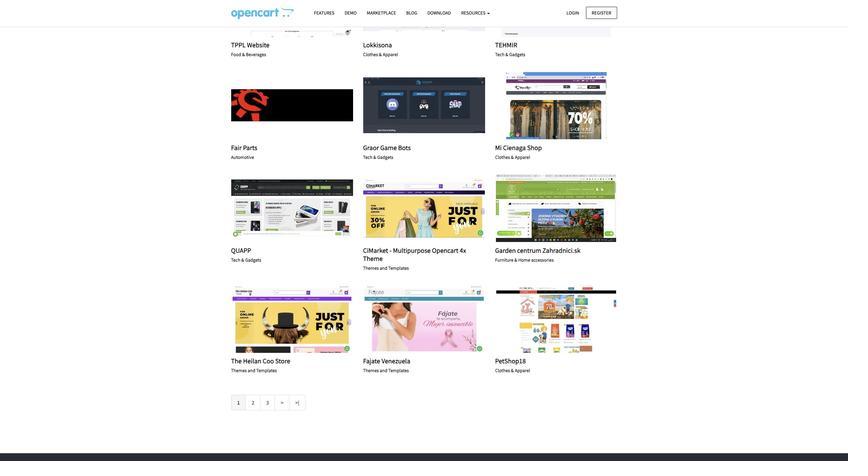 Task type: describe. For each thing, give the bounding box(es) containing it.
graor game bots tech & gadgets
[[363, 144, 411, 160]]

resources link
[[456, 7, 495, 19]]

demo
[[345, 10, 357, 16]]

venezuela
[[382, 357, 410, 366]]

home
[[518, 257, 530, 263]]

>| link
[[289, 395, 306, 411]]

view project link for petshop18
[[538, 316, 575, 323]]

themes inside cimarket - multipurpose opencart 4x theme themes and templates
[[363, 265, 379, 271]]

features link
[[309, 7, 340, 19]]

fajate
[[363, 357, 380, 366]]

cienaga
[[503, 144, 526, 152]]

petshop18
[[495, 357, 526, 366]]

tehmir
[[495, 41, 517, 49]]

blog link
[[401, 7, 422, 19]]

fajate venezuela themes and templates
[[363, 357, 410, 374]]

tppl website image
[[231, 0, 353, 37]]

website
[[247, 41, 270, 49]]

quapp
[[231, 246, 251, 255]]

apparel inside mi cienaga shop clothes & apparel
[[515, 154, 530, 160]]

themes inside fajate venezuela themes and templates
[[363, 368, 379, 374]]

clothes for petshop18
[[495, 368, 510, 374]]

zahradnici.sk
[[543, 246, 581, 255]]

petshop18 clothes & apparel
[[495, 357, 530, 374]]

quapp image
[[231, 175, 353, 243]]

tehmir image
[[495, 0, 617, 37]]

view for garden centrum zahradnici.sk
[[538, 206, 550, 212]]

project for cimarket - multipurpose opencart 4x theme
[[420, 206, 443, 212]]

tech for quapp
[[231, 257, 240, 263]]

download link
[[422, 7, 456, 19]]

beverages
[[246, 52, 266, 58]]

view project link for cimarket - multipurpose opencart 4x theme
[[406, 205, 443, 212]]

fajate venezuela image
[[363, 286, 485, 354]]

marketplace link
[[362, 7, 401, 19]]

3
[[266, 400, 269, 407]]

parts
[[243, 144, 257, 152]]

blog
[[406, 10, 417, 16]]

accessories
[[531, 257, 554, 263]]

and inside the heilan coo store themes and templates
[[248, 368, 255, 374]]

register
[[592, 10, 611, 16]]

view for quapp
[[273, 206, 286, 212]]

& inside garden centrum zahradnici.sk furniture & home accessories
[[515, 257, 518, 263]]

4x
[[460, 246, 466, 255]]

view for cimarket - multipurpose opencart 4x theme
[[406, 206, 418, 212]]

view for mi cienaga shop
[[538, 103, 550, 109]]

marketplace
[[367, 10, 396, 16]]

login link
[[561, 7, 585, 19]]

mi cienaga shop clothes & apparel
[[495, 144, 542, 160]]

quapp tech & gadgets
[[231, 246, 261, 263]]

> link
[[275, 395, 290, 411]]

automotive
[[231, 154, 254, 160]]

view project link for fajate venezuela
[[406, 316, 443, 323]]

templates inside the heilan coo store themes and templates
[[256, 368, 277, 374]]

& inside tehmir tech & gadgets
[[506, 52, 508, 58]]

the
[[231, 357, 242, 366]]

project for petshop18
[[552, 317, 575, 323]]

mi
[[495, 144, 502, 152]]

cimarket - multipurpose opencart 4x theme themes and templates
[[363, 246, 466, 271]]

project for fajate venezuela
[[420, 317, 443, 323]]

view for fajate venezuela
[[406, 317, 418, 323]]

& inside graor game bots tech & gadgets
[[373, 154, 376, 160]]

furniture
[[495, 257, 514, 263]]

demo link
[[340, 7, 362, 19]]

project for quapp
[[288, 206, 311, 212]]

tppl
[[231, 41, 246, 49]]

project for the heilan coo store
[[288, 317, 311, 323]]

3 link
[[260, 395, 275, 411]]

view for petshop18
[[538, 317, 550, 323]]

templates inside cimarket - multipurpose opencart 4x theme themes and templates
[[388, 265, 409, 271]]

clothes for lokkisona
[[363, 52, 378, 58]]

garden centrum zahradnici.sk furniture & home accessories
[[495, 246, 581, 263]]

garden centrum zahradnici.sk image
[[495, 175, 617, 243]]

tech for tehmir
[[495, 52, 505, 58]]

templates inside fajate venezuela themes and templates
[[388, 368, 409, 374]]



Task type: vqa. For each thing, say whether or not it's contained in the screenshot.


Task type: locate. For each thing, give the bounding box(es) containing it.
view project link for the heilan coo store
[[273, 316, 311, 323]]

2 horizontal spatial gadgets
[[509, 52, 526, 58]]

garden
[[495, 246, 516, 255]]

view project link for mi cienaga shop
[[538, 102, 575, 110]]

tech inside graor game bots tech & gadgets
[[363, 154, 373, 160]]

mi cienaga shop image
[[495, 72, 617, 140]]

the heilan coo store image
[[231, 286, 353, 354]]

and down theme
[[380, 265, 388, 271]]

cimarket
[[363, 246, 388, 255]]

0 vertical spatial apparel
[[383, 52, 398, 58]]

tech down quapp
[[231, 257, 240, 263]]

tech down tehmir
[[495, 52, 505, 58]]

the heilan coo store themes and templates
[[231, 357, 290, 374]]

clothes down mi
[[495, 154, 510, 160]]

view project link for garden centrum zahradnici.sk
[[538, 205, 575, 212]]

& down the graor
[[373, 154, 376, 160]]

& down quapp
[[241, 257, 244, 263]]

1
[[237, 400, 240, 407]]

2 vertical spatial tech
[[231, 257, 240, 263]]

view project link for graor game bots
[[406, 102, 443, 110]]

& down cienaga
[[511, 154, 514, 160]]

clothes
[[363, 52, 378, 58], [495, 154, 510, 160], [495, 368, 510, 374]]

1 vertical spatial apparel
[[515, 154, 530, 160]]

tehmir tech & gadgets
[[495, 41, 526, 58]]

>|
[[295, 400, 299, 407]]

resources
[[461, 10, 487, 16]]

lokkisona clothes & apparel
[[363, 41, 398, 58]]

view project for quapp
[[273, 206, 311, 212]]

themes down fajate
[[363, 368, 379, 374]]

view project for petshop18
[[538, 317, 575, 323]]

opencart
[[432, 246, 459, 255]]

apparel
[[383, 52, 398, 58], [515, 154, 530, 160], [515, 368, 530, 374]]

register link
[[586, 7, 617, 19]]

view for graor game bots
[[406, 103, 418, 109]]

2 vertical spatial apparel
[[515, 368, 530, 374]]

view project for garden centrum zahradnici.sk
[[538, 206, 575, 212]]

templates down - at the bottom
[[388, 265, 409, 271]]

themes
[[363, 265, 379, 271], [231, 368, 247, 374], [363, 368, 379, 374]]

apparel down lokkisona on the top left of the page
[[383, 52, 398, 58]]

1 vertical spatial clothes
[[495, 154, 510, 160]]

& inside petshop18 clothes & apparel
[[511, 368, 514, 374]]

2 link
[[246, 395, 261, 411]]

login
[[567, 10, 579, 16]]

graor
[[363, 144, 379, 152]]

heilan
[[243, 357, 261, 366]]

view
[[406, 103, 418, 109], [538, 103, 550, 109], [273, 206, 286, 212], [406, 206, 418, 212], [538, 206, 550, 212], [273, 317, 286, 323], [406, 317, 418, 323], [538, 317, 550, 323]]

view project link
[[406, 102, 443, 110], [538, 102, 575, 110], [273, 205, 311, 212], [406, 205, 443, 212], [538, 205, 575, 212], [273, 316, 311, 323], [406, 316, 443, 323], [538, 316, 575, 323]]

features
[[314, 10, 335, 16]]

lokkisona
[[363, 41, 392, 49]]

templates down coo
[[256, 368, 277, 374]]

and down fajate
[[380, 368, 388, 374]]

0 vertical spatial gadgets
[[509, 52, 526, 58]]

>
[[281, 400, 284, 407]]

project for mi cienaga shop
[[552, 103, 575, 109]]

2
[[252, 400, 254, 407]]

themes down theme
[[363, 265, 379, 271]]

game
[[380, 144, 397, 152]]

fair
[[231, 144, 242, 152]]

0 horizontal spatial gadgets
[[245, 257, 261, 263]]

tppl website food & beverages
[[231, 41, 270, 58]]

download
[[428, 10, 451, 16]]

and inside fajate venezuela themes and templates
[[380, 368, 388, 374]]

& inside lokkisona clothes & apparel
[[379, 52, 382, 58]]

tech inside tehmir tech & gadgets
[[495, 52, 505, 58]]

apparel inside petshop18 clothes & apparel
[[515, 368, 530, 374]]

gadgets down quapp
[[245, 257, 261, 263]]

& down lokkisona on the top left of the page
[[379, 52, 382, 58]]

clothes inside lokkisona clothes & apparel
[[363, 52, 378, 58]]

& right food
[[242, 52, 245, 58]]

& inside mi cienaga shop clothes & apparel
[[511, 154, 514, 160]]

food
[[231, 52, 241, 58]]

gadgets inside tehmir tech & gadgets
[[509, 52, 526, 58]]

1 horizontal spatial gadgets
[[377, 154, 393, 160]]

view project for the heilan coo store
[[273, 317, 311, 323]]

apparel for petshop18
[[515, 368, 530, 374]]

clothes down petshop18 at the right bottom of page
[[495, 368, 510, 374]]

project for graor game bots
[[420, 103, 443, 109]]

clothes inside petshop18 clothes & apparel
[[495, 368, 510, 374]]

apparel down petshop18 at the right bottom of page
[[515, 368, 530, 374]]

gadgets
[[509, 52, 526, 58], [377, 154, 393, 160], [245, 257, 261, 263]]

view project link for quapp
[[273, 205, 311, 212]]

coo
[[263, 357, 274, 366]]

lokkisona image
[[363, 0, 485, 37]]

and down heilan
[[248, 368, 255, 374]]

centrum
[[517, 246, 541, 255]]

gadgets down tehmir
[[509, 52, 526, 58]]

1 vertical spatial tech
[[363, 154, 373, 160]]

gadgets for tehmir
[[509, 52, 526, 58]]

apparel down cienaga
[[515, 154, 530, 160]]

& inside quapp tech & gadgets
[[241, 257, 244, 263]]

shop
[[527, 144, 542, 152]]

theme
[[363, 255, 383, 263]]

gadgets for quapp
[[245, 257, 261, 263]]

project
[[420, 103, 443, 109], [552, 103, 575, 109], [288, 206, 311, 212], [420, 206, 443, 212], [552, 206, 575, 212], [288, 317, 311, 323], [420, 317, 443, 323], [552, 317, 575, 323]]

bots
[[398, 144, 411, 152]]

store
[[275, 357, 290, 366]]

view project
[[406, 103, 443, 109], [538, 103, 575, 109], [273, 206, 311, 212], [406, 206, 443, 212], [538, 206, 575, 212], [273, 317, 311, 323], [406, 317, 443, 323], [538, 317, 575, 323]]

and inside cimarket - multipurpose opencart 4x theme themes and templates
[[380, 265, 388, 271]]

templates
[[388, 265, 409, 271], [256, 368, 277, 374], [388, 368, 409, 374]]

and
[[380, 265, 388, 271], [248, 368, 255, 374], [380, 368, 388, 374]]

& down petshop18 at the right bottom of page
[[511, 368, 514, 374]]

clothes inside mi cienaga shop clothes & apparel
[[495, 154, 510, 160]]

1 vertical spatial gadgets
[[377, 154, 393, 160]]

-
[[390, 246, 392, 255]]

opencart - showcase image
[[231, 7, 294, 19]]

2 vertical spatial clothes
[[495, 368, 510, 374]]

0 vertical spatial tech
[[495, 52, 505, 58]]

gadgets down game
[[377, 154, 393, 160]]

view project for graor game bots
[[406, 103, 443, 109]]

& left home
[[515, 257, 518, 263]]

multipurpose
[[393, 246, 431, 255]]

view for the heilan coo store
[[273, 317, 286, 323]]

themes inside the heilan coo store themes and templates
[[231, 368, 247, 374]]

0 horizontal spatial tech
[[231, 257, 240, 263]]

tech down the graor
[[363, 154, 373, 160]]

tech
[[495, 52, 505, 58], [363, 154, 373, 160], [231, 257, 240, 263]]

view project for cimarket - multipurpose opencart 4x theme
[[406, 206, 443, 212]]

&
[[242, 52, 245, 58], [379, 52, 382, 58], [506, 52, 508, 58], [373, 154, 376, 160], [511, 154, 514, 160], [241, 257, 244, 263], [515, 257, 518, 263], [511, 368, 514, 374]]

cimarket - multipurpose opencart 4x theme image
[[363, 175, 485, 243]]

fair parts automotive
[[231, 144, 257, 160]]

gadgets inside graor game bots tech & gadgets
[[377, 154, 393, 160]]

apparel for lokkisona
[[383, 52, 398, 58]]

1 horizontal spatial tech
[[363, 154, 373, 160]]

themes down the
[[231, 368, 247, 374]]

apparel inside lokkisona clothes & apparel
[[383, 52, 398, 58]]

gadgets inside quapp tech & gadgets
[[245, 257, 261, 263]]

tech inside quapp tech & gadgets
[[231, 257, 240, 263]]

& inside tppl website food & beverages
[[242, 52, 245, 58]]

fair parts image
[[231, 72, 353, 140]]

project for garden centrum zahradnici.sk
[[552, 206, 575, 212]]

petshop18 image
[[495, 286, 617, 354]]

2 horizontal spatial tech
[[495, 52, 505, 58]]

graor game bots image
[[363, 72, 485, 140]]

clothes down lokkisona on the top left of the page
[[363, 52, 378, 58]]

& down tehmir
[[506, 52, 508, 58]]

templates down the venezuela
[[388, 368, 409, 374]]

0 vertical spatial clothes
[[363, 52, 378, 58]]

2 vertical spatial gadgets
[[245, 257, 261, 263]]

view project for fajate venezuela
[[406, 317, 443, 323]]

view project for mi cienaga shop
[[538, 103, 575, 109]]



